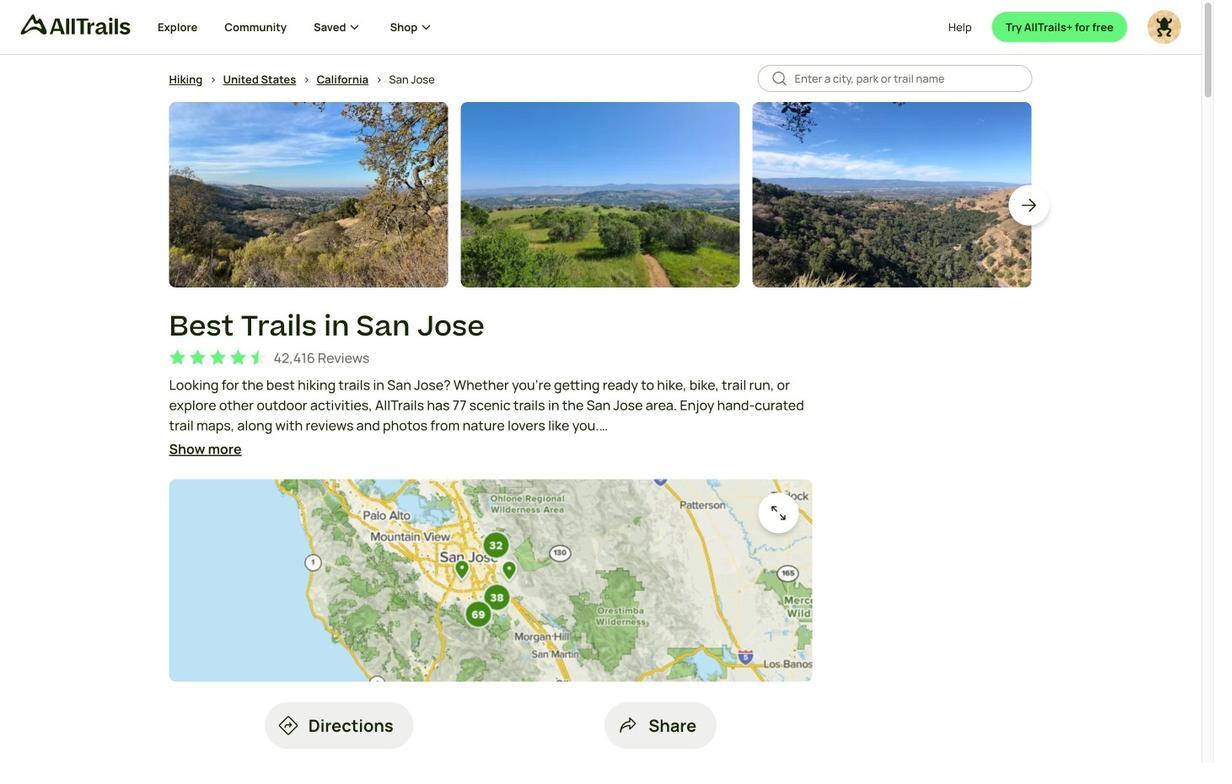 Task type: locate. For each thing, give the bounding box(es) containing it.
trails in san jose, california, united states 24284104 | alltrails.com image
[[753, 102, 1032, 288]]

dialog
[[0, 0, 1215, 764]]

next image
[[1020, 195, 1040, 215]]

trails in san jose, california, united states 45929965 | alltrails.com image
[[461, 102, 740, 288]]

cookie consent banner dialog
[[20, 684, 1182, 743]]

terry image
[[1148, 10, 1182, 44]]

map of trails in san jose, california image
[[169, 480, 813, 682]]

None search field
[[758, 65, 1033, 92]]



Task type: vqa. For each thing, say whether or not it's contained in the screenshot.
trails in san jose, california, united states 45929965 | alltrails.com image
yes



Task type: describe. For each thing, give the bounding box(es) containing it.
Enter a city, park or trail name field
[[795, 70, 1020, 87]]

expand map image
[[769, 503, 789, 524]]

trails in san jose, california, united states 31796812 | alltrails.com image
[[169, 102, 448, 288]]



